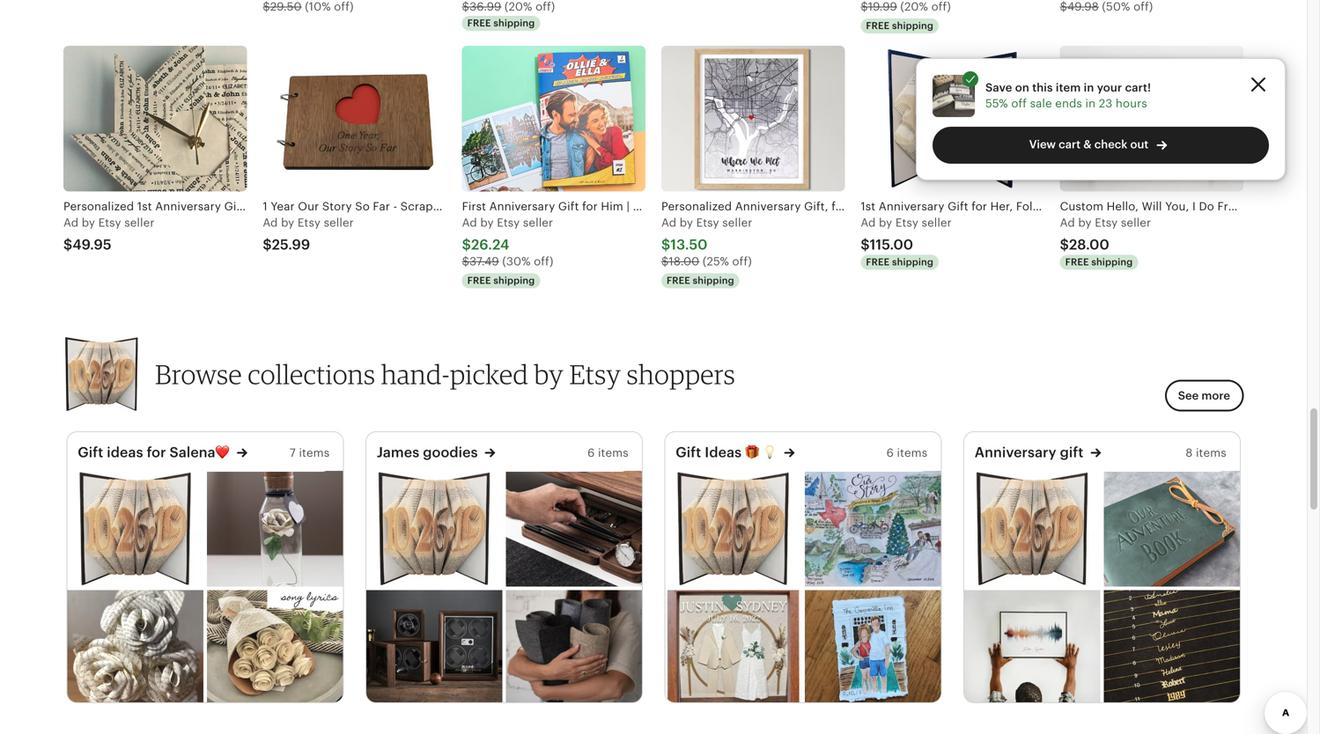 Task type: describe. For each thing, give the bounding box(es) containing it.
a d b y etsy seller $ 25.99
[[263, 216, 354, 253]]

gift
[[1061, 445, 1084, 461]]

free shipping for 2nd "free shipping" link from the right
[[468, 18, 535, 29]]

26.24
[[471, 237, 510, 253]]

personalized name watch winders box rotator watch holder wood case winding cabinet clock storage box christmas gift for fiance wedding gifts image
[[366, 591, 502, 707]]

d for 26.24
[[470, 216, 477, 229]]

anniversary
[[975, 445, 1057, 461]]

more
[[1202, 390, 1231, 403]]

collections
[[248, 358, 376, 391]]

personalized bride and groom frame, paper anniversary gift, first anniversary, wedding gift, origami bride & groom, two brides or two grooms image
[[665, 591, 802, 707]]

🎁
[[746, 445, 760, 461]]

ends
[[1056, 97, 1083, 110]]

save on this item in your cart! 55% off sale ends in 23 hours
[[986, 81, 1152, 110]]

first anniversary gift - custom book fold - paper anniversary - gift for him her - boyfriend - girlfriend image for ideas
[[665, 471, 802, 587]]

b for 26.24
[[481, 216, 488, 229]]

personalized name necklaces, personalized name necklaces , script name necklaces, black friday sale , gift for her , persoanlized gift image
[[1104, 591, 1240, 707]]

first anniversary gift - custom book fold - paper anniversary - gift for him her - boyfriend - girlfriend image for goodies
[[366, 471, 502, 587]]

james
[[377, 445, 420, 461]]

our adventure book, genuine leather photo album scrapbook, personalized  anniversary gift for couple, fantastic gifts for her and him image
[[1104, 471, 1240, 587]]

a d b y etsy seller $ 28.00 free shipping
[[1061, 216, 1152, 268]]

(25%
[[703, 255, 730, 268]]

55%
[[986, 97, 1009, 110]]

picked
[[450, 358, 529, 391]]

container image
[[1216, 57, 1232, 73]]

a for 115.00
[[861, 216, 869, 229]]

a d b y etsy seller $ 26.24 $ 37.49 (30% off) free shipping
[[462, 216, 554, 287]]

etsy for 26.24
[[497, 216, 520, 229]]

6 items for james goodies
[[588, 447, 629, 460]]

d for 25.99
[[271, 216, 278, 229]]

28.00
[[1070, 237, 1110, 253]]

ideas
[[705, 445, 742, 461]]

off
[[1012, 97, 1027, 110]]

7
[[290, 447, 296, 460]]

ideas
[[107, 445, 143, 461]]

free inside a d b y etsy seller $ 115.00 free shipping
[[866, 257, 890, 268]]

seller for 25.99
[[324, 216, 354, 229]]

7 items
[[290, 447, 330, 460]]

see
[[1179, 390, 1199, 403]]

cart
[[1059, 138, 1081, 151]]

8
[[1186, 447, 1193, 460]]

browse
[[155, 358, 242, 391]]

view
[[1030, 138, 1057, 151]]

etsy for 49.95
[[98, 216, 121, 229]]

shipping inside a d b y etsy seller $ 28.00 free shipping
[[1092, 257, 1133, 268]]

see more
[[1179, 390, 1231, 403]]

literary 1st anniversary rose image
[[207, 471, 343, 587]]

etsy for 28.00
[[1095, 216, 1118, 229]]

shipping inside a d b y etsy seller $ 26.24 $ 37.49 (30% off) free shipping
[[494, 276, 535, 287]]

out
[[1131, 138, 1149, 151]]

seller for 13.50
[[723, 216, 753, 229]]

6 for james goodies
[[588, 447, 595, 460]]

etsy for 115.00
[[896, 216, 919, 229]]

pen tray oakyblocks, pen holder, wooden desk organizer, pen holder for desk, catch all trinket tray, desk organization setup, work from home image
[[506, 471, 642, 587]]

cart!
[[1126, 81, 1152, 94]]

gift ideas for salena❤️
[[78, 445, 230, 461]]

for
[[147, 445, 166, 461]]

$ for 28.00
[[1061, 237, 1070, 253]]

container image
[[1017, 57, 1032, 73]]

1st anniversary gift for her, folded book date origami art, unique personalized crafts image
[[861, 46, 1045, 192]]

d for 28.00
[[1068, 216, 1076, 229]]

b for 13.50
[[680, 216, 687, 229]]

items for gift ideas 🎁 💡
[[897, 447, 928, 460]]

a for 13.50
[[662, 216, 670, 229]]

item
[[1056, 81, 1081, 94]]

free inside a d b y etsy seller $ 28.00 free shipping
[[1066, 257, 1090, 268]]

6 for gift ideas 🎁 💡
[[887, 447, 894, 460]]

your
[[1098, 81, 1123, 94]]

23
[[1099, 97, 1113, 110]]

a for 28.00
[[1061, 216, 1069, 229]]

6 items for gift ideas 🎁 💡
[[887, 447, 928, 460]]

y for 28.00
[[1086, 216, 1092, 229]]

seller for 115.00
[[922, 216, 952, 229]]

seller for 26.24
[[523, 216, 553, 229]]

sale
[[1031, 97, 1053, 110]]

this
[[1033, 81, 1053, 94]]

our story painting, anniversary gift for husband, valentines gift wife image
[[805, 471, 941, 587]]

y for 26.24
[[488, 216, 494, 229]]

on
[[1016, 81, 1030, 94]]

1 vertical spatial in
[[1086, 97, 1096, 110]]



Task type: vqa. For each thing, say whether or not it's contained in the screenshot.
world to the bottom
no



Task type: locate. For each thing, give the bounding box(es) containing it.
0 horizontal spatial free shipping
[[468, 18, 535, 29]]

1 horizontal spatial gift
[[676, 445, 702, 461]]

6 a from the left
[[1061, 216, 1069, 229]]

1 d from the left
[[71, 216, 79, 229]]

1 6 items from the left
[[588, 447, 629, 460]]

2 items from the left
[[598, 447, 629, 460]]

off) inside a d b y etsy seller $ 26.24 $ 37.49 (30% off) free shipping
[[534, 255, 554, 268]]

shipping inside the a d b y etsy seller $ 13.50 $ 18.00 (25% off) free shipping
[[693, 276, 735, 287]]

y inside a d b y etsy seller $ 28.00 free shipping
[[1086, 216, 1092, 229]]

y up the 49.95
[[89, 216, 95, 229]]

1 off) from the left
[[534, 255, 554, 268]]

$ for 13.50
[[662, 237, 671, 253]]

paper anniversary gift for her, 1st anniversary gift for wife, anniversary portrait, first anniversary gift paper, couples watercolor gift image
[[805, 591, 941, 707]]

paper flowers with your song or vows . mother's day, christmas, first anniversary paper gifts, paper roses, gifts for her paper anniversary image
[[67, 591, 203, 707]]

shipping
[[494, 18, 535, 29], [893, 20, 934, 31], [893, 257, 934, 268], [1092, 257, 1133, 268], [494, 276, 535, 287], [693, 276, 735, 287]]

1 b from the left
[[82, 216, 89, 229]]

4 y from the left
[[687, 216, 693, 229]]

y inside the a d b y etsy seller $ 13.50 $ 18.00 (25% off) free shipping
[[687, 216, 693, 229]]

free shipping for first "free shipping" link from right
[[866, 20, 934, 31]]

first anniversary gift - custom book fold - paper anniversary - gift for him her - boyfriend - girlfriend image down 'james goodies'
[[366, 471, 502, 587]]

etsy inside the a d b y etsy seller $ 13.50 $ 18.00 (25% off) free shipping
[[697, 216, 720, 229]]

a inside the a d b y etsy seller $ 13.50 $ 18.00 (25% off) free shipping
[[662, 216, 670, 229]]

$ inside a d b y etsy seller $ 49.95
[[63, 237, 72, 253]]

gift
[[78, 445, 103, 461], [676, 445, 702, 461]]

seller inside a d b y etsy seller $ 28.00 free shipping
[[1122, 216, 1152, 229]]

a d b y etsy seller $ 115.00 free shipping
[[861, 216, 952, 268]]

anniversary gift
[[975, 445, 1084, 461]]

a inside a d b y etsy seller $ 115.00 free shipping
[[861, 216, 869, 229]]

6 seller from the left
[[1122, 216, 1152, 229]]

seller inside a d b y etsy seller $ 49.95
[[124, 216, 155, 229]]

a for 49.95
[[63, 216, 71, 229]]

1 y from the left
[[89, 216, 95, 229]]

a inside a d b y etsy seller $ 49.95
[[63, 216, 71, 229]]

items right 8
[[1197, 447, 1227, 460]]

4 d from the left
[[669, 216, 677, 229]]

d up the 49.95
[[71, 216, 79, 229]]

d for 49.95
[[71, 216, 79, 229]]

b inside a d b y etsy seller $ 26.24 $ 37.49 (30% off) free shipping
[[481, 216, 488, 229]]

etsy inside a d b y etsy seller $ 28.00 free shipping
[[1095, 216, 1118, 229]]

5 b from the left
[[879, 216, 887, 229]]

💡
[[763, 445, 777, 461]]

off) right (25%
[[733, 255, 752, 268]]

$ for 49.95
[[63, 237, 72, 253]]

2 b from the left
[[281, 216, 289, 229]]

d
[[71, 216, 79, 229], [271, 216, 278, 229], [470, 216, 477, 229], [669, 216, 677, 229], [869, 216, 876, 229], [1068, 216, 1076, 229]]

6 y from the left
[[1086, 216, 1092, 229]]

items up our story painting, anniversary gift for husband, valentines gift wife image
[[897, 447, 928, 460]]

3 b from the left
[[481, 216, 488, 229]]

browse collections hand-picked by etsy shoppers
[[155, 358, 736, 391]]

etsy
[[98, 216, 121, 229], [298, 216, 321, 229], [497, 216, 520, 229], [697, 216, 720, 229], [896, 216, 919, 229], [1095, 216, 1118, 229], [570, 358, 621, 391]]

seller inside the a d b y etsy seller $ 13.50 $ 18.00 (25% off) free shipping
[[723, 216, 753, 229]]

1 horizontal spatial off)
[[733, 255, 752, 268]]

b inside a d b y etsy seller $ 49.95
[[82, 216, 89, 229]]

hours
[[1116, 97, 1148, 110]]

seller
[[124, 216, 155, 229], [324, 216, 354, 229], [523, 216, 553, 229], [723, 216, 753, 229], [922, 216, 952, 229], [1122, 216, 1152, 229]]

a inside a d b y etsy seller $ 26.24 $ 37.49 (30% off) free shipping
[[462, 216, 470, 229]]

&
[[1084, 138, 1092, 151]]

seller for 28.00
[[1122, 216, 1152, 229]]

b inside a d b y etsy seller $ 25.99
[[281, 216, 289, 229]]

2 6 items from the left
[[887, 447, 928, 460]]

free
[[468, 18, 491, 29], [866, 20, 890, 31], [866, 257, 890, 268], [1066, 257, 1090, 268], [468, 276, 491, 287], [667, 276, 691, 287]]

first anniversary gift for her, first anniversary gift for couple, paper gifts, cotton anniversary gift, second wedding anniversary, custom image
[[965, 591, 1101, 707]]

y up 26.24 at left
[[488, 216, 494, 229]]

$
[[63, 237, 72, 253], [263, 237, 272, 253], [462, 237, 471, 253], [662, 237, 671, 253], [861, 237, 870, 253], [1061, 237, 1070, 253], [462, 255, 470, 268], [662, 255, 669, 268]]

3 d from the left
[[470, 216, 477, 229]]

3 items from the left
[[897, 447, 928, 460]]

etsy up 25.99
[[298, 216, 321, 229]]

2 d from the left
[[271, 216, 278, 229]]

d inside the a d b y etsy seller $ 13.50 $ 18.00 (25% off) free shipping
[[669, 216, 677, 229]]

d up 26.24 at left
[[470, 216, 477, 229]]

0 vertical spatial in
[[1084, 81, 1095, 94]]

$ for 26.24
[[462, 237, 471, 253]]

seller inside a d b y etsy seller $ 25.99
[[324, 216, 354, 229]]

3 a from the left
[[462, 216, 470, 229]]

gift left "ideas"
[[78, 445, 103, 461]]

a
[[63, 216, 71, 229], [263, 216, 271, 229], [462, 216, 470, 229], [662, 216, 670, 229], [861, 216, 869, 229], [1061, 216, 1069, 229]]

items
[[299, 447, 330, 460], [598, 447, 629, 460], [897, 447, 928, 460], [1197, 447, 1227, 460]]

salena❤️
[[170, 445, 230, 461]]

shoppers
[[627, 358, 736, 391]]

4 items from the left
[[1197, 447, 1227, 460]]

off)
[[534, 255, 554, 268], [733, 255, 752, 268]]

y for 49.95
[[89, 216, 95, 229]]

save
[[986, 81, 1013, 94]]

etsy right by
[[570, 358, 621, 391]]

3 y from the left
[[488, 216, 494, 229]]

3 first anniversary gift - custom book fold - paper anniversary - gift for him her - boyfriend - girlfriend image from the left
[[665, 471, 802, 587]]

$ inside a d b y etsy seller $ 25.99
[[263, 237, 272, 253]]

37.49
[[470, 255, 499, 268]]

y for 25.99
[[288, 216, 295, 229]]

first anniversary gift - custom book fold - paper anniversary - gift for him her - boyfriend - girlfriend image for gift
[[965, 471, 1101, 587]]

etsy inside a d b y etsy seller $ 25.99
[[298, 216, 321, 229]]

y
[[89, 216, 95, 229], [288, 216, 295, 229], [488, 216, 494, 229], [687, 216, 693, 229], [887, 216, 893, 229], [1086, 216, 1092, 229]]

in right item
[[1084, 81, 1095, 94]]

etsy inside a d b y etsy seller $ 49.95
[[98, 216, 121, 229]]

1 free shipping link from the left
[[462, 0, 646, 34]]

b up the 49.95
[[82, 216, 89, 229]]

d up 25.99
[[271, 216, 278, 229]]

b for 25.99
[[281, 216, 289, 229]]

b up 26.24 at left
[[481, 216, 488, 229]]

off) inside the a d b y etsy seller $ 13.50 $ 18.00 (25% off) free shipping
[[733, 255, 752, 268]]

4 a from the left
[[662, 216, 670, 229]]

d up the 115.00
[[869, 216, 876, 229]]

1 items from the left
[[299, 447, 330, 460]]

b for 28.00
[[1079, 216, 1086, 229]]

4 b from the left
[[680, 216, 687, 229]]

a inside a d b y etsy seller $ 28.00 free shipping
[[1061, 216, 1069, 229]]

first anniversary gift for him | 1st anniversary comic book gift | husband 1st anniversary gift | boyfriend 1st anniversary gift image
[[462, 46, 646, 192]]

0 horizontal spatial gift
[[78, 445, 103, 461]]

first anniversary gift - custom book fold - paper anniversary - gift for him her - boyfriend - girlfriend image down anniversary gift
[[965, 471, 1101, 587]]

2 off) from the left
[[733, 255, 752, 268]]

6 items up our story painting, anniversary gift for husband, valentines gift wife image
[[887, 447, 928, 460]]

gift for gift ideas 🎁 💡
[[676, 445, 702, 461]]

1 a from the left
[[63, 216, 71, 229]]

first anniversary gift - custom book fold - paper anniversary - gift for him her - boyfriend - girlfriend image down "ideas"
[[67, 471, 203, 587]]

a for 25.99
[[263, 216, 271, 229]]

25.99
[[272, 237, 310, 253]]

gift ideas 🎁 💡
[[676, 445, 777, 461]]

b for 49.95
[[82, 216, 89, 229]]

items for anniversary gift
[[1197, 447, 1227, 460]]

free shipping link
[[462, 0, 646, 34], [861, 0, 1045, 36]]

d inside a d b y etsy seller $ 49.95
[[71, 216, 79, 229]]

y up 13.50 at the right of page
[[687, 216, 693, 229]]

free inside the a d b y etsy seller $ 13.50 $ 18.00 (25% off) free shipping
[[667, 276, 691, 287]]

b inside a d b y etsy seller $ 115.00 free shipping
[[879, 216, 887, 229]]

49.95
[[72, 237, 112, 253]]

etsy up 26.24 at left
[[497, 216, 520, 229]]

gift for gift ideas for salena❤️
[[78, 445, 103, 461]]

b
[[82, 216, 89, 229], [281, 216, 289, 229], [481, 216, 488, 229], [680, 216, 687, 229], [879, 216, 887, 229], [1079, 216, 1086, 229]]

etsy up the 49.95
[[98, 216, 121, 229]]

items for gift ideas for salena❤️
[[299, 447, 330, 460]]

5 y from the left
[[887, 216, 893, 229]]

in
[[1084, 81, 1095, 94], [1086, 97, 1096, 110]]

james goodies
[[377, 445, 478, 461]]

off) for 13.50
[[733, 255, 752, 268]]

1 horizontal spatial 6 items
[[887, 447, 928, 460]]

b for 115.00
[[879, 216, 887, 229]]

in left 23
[[1086, 97, 1096, 110]]

6 up our story painting, anniversary gift for husband, valentines gift wife image
[[887, 447, 894, 460]]

y for 115.00
[[887, 216, 893, 229]]

4 seller from the left
[[723, 216, 753, 229]]

items right 7
[[299, 447, 330, 460]]

custom song lyrics paper flowers, wedding vows, paper anniversary, first anniversary, gift for her, paper roses, song gifts, mother's day image
[[207, 591, 343, 707]]

off) for 26.24
[[534, 255, 554, 268]]

2 free shipping link from the left
[[861, 0, 1045, 36]]

$ inside a d b y etsy seller $ 115.00 free shipping
[[861, 237, 870, 253]]

d inside a d b y etsy seller $ 26.24 $ 37.49 (30% off) free shipping
[[470, 216, 477, 229]]

1 seller from the left
[[124, 216, 155, 229]]

$ for 115.00
[[861, 237, 870, 253]]

d for 13.50
[[669, 216, 677, 229]]

custom hello, will you, i do framed print, 1st anniversary paper gift, unique wedding gift, first anniversary gift husband, custom map art image
[[1061, 46, 1244, 192]]

felt desk pad, custom felt desk mat, office desk accessories, large mousepad, keyboard mat, table protector image
[[506, 591, 642, 707]]

y up 25.99
[[288, 216, 295, 229]]

1 horizontal spatial 6
[[887, 447, 894, 460]]

view cart & check out
[[1030, 138, 1149, 151]]

$ inside a d b y etsy seller $ 28.00 free shipping
[[1061, 237, 1070, 253]]

6
[[588, 447, 595, 460], [887, 447, 894, 460]]

etsy inside a d b y etsy seller $ 115.00 free shipping
[[896, 216, 919, 229]]

2 seller from the left
[[324, 216, 354, 229]]

6 b from the left
[[1079, 216, 1086, 229]]

1 6 from the left
[[588, 447, 595, 460]]

0 horizontal spatial off)
[[534, 255, 554, 268]]

1 horizontal spatial free shipping link
[[861, 0, 1045, 36]]

1 first anniversary gift - custom book fold - paper anniversary - gift for him her - boyfriend - girlfriend image from the left
[[67, 471, 203, 587]]

shipping inside a d b y etsy seller $ 115.00 free shipping
[[893, 257, 934, 268]]

13.50
[[671, 237, 708, 253]]

y inside a d b y etsy seller $ 25.99
[[288, 216, 295, 229]]

5 d from the left
[[869, 216, 876, 229]]

b up 13.50 at the right of page
[[680, 216, 687, 229]]

6 up pen tray oakyblocks, pen holder, wooden desk organizer, pen holder for desk, catch all trinket tray, desk organization setup, work from home image
[[588, 447, 595, 460]]

(30%
[[503, 255, 531, 268]]

y inside a d b y etsy seller $ 115.00 free shipping
[[887, 216, 893, 229]]

2 first anniversary gift - custom book fold - paper anniversary - gift for him her - boyfriend - girlfriend image from the left
[[366, 471, 502, 587]]

5 seller from the left
[[922, 216, 952, 229]]

off) right (30%
[[534, 255, 554, 268]]

b up "28.00"
[[1079, 216, 1086, 229]]

etsy up "28.00"
[[1095, 216, 1118, 229]]

1 horizontal spatial free shipping
[[866, 20, 934, 31]]

hand-
[[381, 358, 450, 391]]

seller inside a d b y etsy seller $ 115.00 free shipping
[[922, 216, 952, 229]]

6 items
[[588, 447, 629, 460], [887, 447, 928, 460]]

y for 13.50
[[687, 216, 693, 229]]

d up 13.50 at the right of page
[[669, 216, 677, 229]]

3 seller from the left
[[523, 216, 553, 229]]

personalized anniversary gift, for boyfriend, for husband, for her, one year anniversary gifts, for girlfriend, wedding anniversary gift image
[[662, 46, 845, 192]]

first anniversary gift - custom book fold - paper anniversary - gift for him her - boyfriend - girlfriend image
[[67, 471, 203, 587], [366, 471, 502, 587], [665, 471, 802, 587], [965, 471, 1101, 587]]

gift left ideas
[[676, 445, 702, 461]]

first anniversary gift - custom book fold - paper anniversary - gift for him her - boyfriend - girlfriend image for ideas
[[67, 471, 203, 587]]

5 a from the left
[[861, 216, 869, 229]]

$ for 25.99
[[263, 237, 272, 253]]

items for james goodies
[[598, 447, 629, 460]]

d inside a d b y etsy seller $ 25.99
[[271, 216, 278, 229]]

b inside a d b y etsy seller $ 28.00 free shipping
[[1079, 216, 1086, 229]]

0 horizontal spatial 6
[[588, 447, 595, 460]]

2 a from the left
[[263, 216, 271, 229]]

0 horizontal spatial free shipping link
[[462, 0, 646, 34]]

a d b y etsy seller $ 49.95
[[63, 216, 155, 253]]

seller for 49.95
[[124, 216, 155, 229]]

b inside the a d b y etsy seller $ 13.50 $ 18.00 (25% off) free shipping
[[680, 216, 687, 229]]

etsy up the 115.00
[[896, 216, 919, 229]]

etsy for 13.50
[[697, 216, 720, 229]]

6 items up pen tray oakyblocks, pen holder, wooden desk organizer, pen holder for desk, catch all trinket tray, desk organization setup, work from home image
[[588, 447, 629, 460]]

etsy up 13.50 at the right of page
[[697, 216, 720, 229]]

1 year our story so far - scrapbook, photo album or notebook idea for 1st anniversary image
[[263, 46, 446, 192]]

view cart & check out link
[[933, 127, 1270, 164]]

2 gift from the left
[[676, 445, 702, 461]]

free inside a d b y etsy seller $ 26.24 $ 37.49 (30% off) free shipping
[[468, 276, 491, 287]]

b up 25.99
[[281, 216, 289, 229]]

seller inside a d b y etsy seller $ 26.24 $ 37.49 (30% off) free shipping
[[523, 216, 553, 229]]

0 horizontal spatial 6 items
[[588, 447, 629, 460]]

d inside a d b y etsy seller $ 28.00 free shipping
[[1068, 216, 1076, 229]]

y inside a d b y etsy seller $ 49.95
[[89, 216, 95, 229]]

b up the 115.00
[[879, 216, 887, 229]]

d up "28.00"
[[1068, 216, 1076, 229]]

2 y from the left
[[288, 216, 295, 229]]

etsy inside a d b y etsy seller $ 26.24 $ 37.49 (30% off) free shipping
[[497, 216, 520, 229]]

first anniversary gift - custom book fold - paper anniversary - gift for him her - boyfriend - girlfriend image down gift ideas 🎁 💡
[[665, 471, 802, 587]]

a inside a d b y etsy seller $ 25.99
[[263, 216, 271, 229]]

check
[[1095, 138, 1128, 151]]

items up pen tray oakyblocks, pen holder, wooden desk organizer, pen holder for desk, catch all trinket tray, desk organization setup, work from home image
[[598, 447, 629, 460]]

d for 115.00
[[869, 216, 876, 229]]

2 6 from the left
[[887, 447, 894, 460]]

8 items
[[1186, 447, 1227, 460]]

personalized 1st  anniversary  gift - custom origami clock - with black type - paper 1st anniversary gift - large image
[[63, 46, 247, 192]]

etsy for 25.99
[[298, 216, 321, 229]]

free shipping
[[468, 18, 535, 29], [866, 20, 934, 31]]

y up the 115.00
[[887, 216, 893, 229]]

y up "28.00"
[[1086, 216, 1092, 229]]

a d b y etsy seller $ 13.50 $ 18.00 (25% off) free shipping
[[662, 216, 753, 287]]

1 gift from the left
[[78, 445, 103, 461]]

a for 26.24
[[462, 216, 470, 229]]

4 first anniversary gift - custom book fold - paper anniversary - gift for him her - boyfriend - girlfriend image from the left
[[965, 471, 1101, 587]]

d inside a d b y etsy seller $ 115.00 free shipping
[[869, 216, 876, 229]]

6 d from the left
[[1068, 216, 1076, 229]]

goodies
[[423, 445, 478, 461]]

by
[[535, 358, 564, 391]]

115.00
[[870, 237, 914, 253]]

18.00
[[669, 255, 700, 268]]

y inside a d b y etsy seller $ 26.24 $ 37.49 (30% off) free shipping
[[488, 216, 494, 229]]

see more link
[[1166, 380, 1244, 412]]



